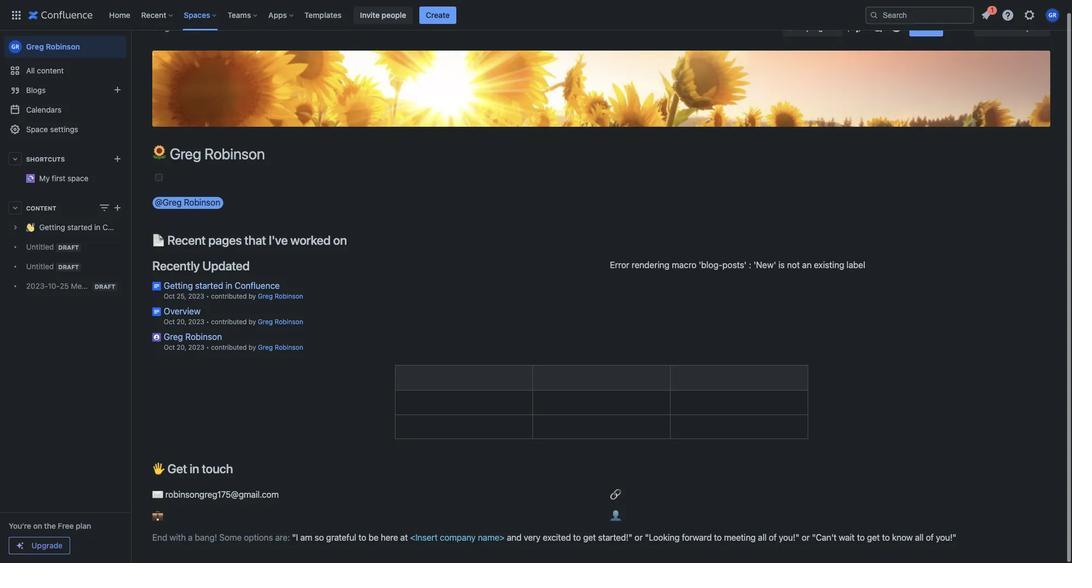 Task type: locate. For each thing, give the bounding box(es) containing it.
my first space down shortcuts dropdown button
[[39, 174, 88, 183]]

1 horizontal spatial of
[[926, 540, 934, 549]]

options
[[244, 540, 273, 549]]

contributed up greg robinson oct 20, 2023 • contributed by greg robinson
[[211, 325, 247, 333]]

to left be
[[359, 540, 366, 549]]

1 vertical spatial untitled draft
[[26, 262, 79, 271]]

0 vertical spatial untitled draft
[[26, 242, 79, 251]]

home link
[[106, 6, 134, 24]]

first
[[139, 169, 153, 178], [52, 174, 65, 183]]

you're on the free plan
[[9, 521, 91, 531]]

confluence down create a page image
[[103, 223, 143, 232]]

all right meeting
[[758, 540, 767, 549]]

greg inside space element
[[26, 42, 44, 51]]

• right 25,
[[206, 299, 209, 307]]

0 vertical spatial by
[[249, 299, 256, 307]]

contributed down overview oct 20, 2023 • contributed by greg robinson
[[211, 350, 247, 359]]

space down :sunflower: icon on the top left of the page
[[155, 169, 176, 178]]

in for getting started in confluence
[[94, 223, 101, 232]]

notes
[[102, 281, 121, 291]]

a
[[188, 540, 193, 549]]

started inside 'tree'
[[67, 223, 92, 232]]

2 vertical spatial oct
[[164, 350, 175, 359]]

or right started!"
[[635, 540, 643, 549]]

getting started in confluence link inside space element
[[4, 218, 143, 237]]

copy image right worked
[[346, 241, 359, 254]]

you!" right know
[[936, 540, 957, 549]]

in inside getting started in confluence "link"
[[94, 223, 101, 232]]

not
[[787, 267, 800, 277]]

in for 🖐 get in touch
[[190, 469, 199, 483]]

my first space
[[126, 169, 176, 178], [39, 174, 88, 183]]

all right know
[[915, 540, 924, 549]]

0 vertical spatial •
[[206, 299, 209, 307]]

0 vertical spatial 20,
[[177, 325, 186, 333]]

0 vertical spatial draft
[[58, 244, 79, 251]]

1 horizontal spatial my first space
[[126, 169, 176, 178]]

by up greg robinson oct 20, 2023 • contributed by greg robinson
[[249, 325, 256, 333]]

2 2023 from the top
[[188, 325, 204, 333]]

robinson inside space element
[[46, 42, 80, 51]]

of right know
[[926, 540, 934, 549]]

0 vertical spatial contributed
[[211, 299, 247, 307]]

started inside getting started in confluence oct 25, 2023 • contributed by greg robinson
[[195, 288, 223, 298]]

in down change view icon
[[94, 223, 101, 232]]

greg up overview oct 20, 2023 • contributed by greg robinson
[[258, 299, 273, 307]]

3 2023 from the top
[[188, 350, 204, 359]]

1 vertical spatial on
[[33, 521, 42, 531]]

by down overview oct 20, 2023 • contributed by greg robinson
[[249, 350, 256, 359]]

0 horizontal spatial or
[[635, 540, 643, 549]]

1 oct from the top
[[164, 299, 175, 307]]

@greg robinson button
[[152, 204, 224, 216]]

global element
[[7, 0, 864, 30]]

1 vertical spatial 2023
[[188, 325, 204, 333]]

2 get from the left
[[867, 540, 880, 549]]

1 horizontal spatial or
[[802, 540, 810, 549]]

draft down getting started in confluence
[[58, 244, 79, 251]]

1 horizontal spatial getting started in confluence link
[[164, 288, 280, 298]]

all
[[758, 540, 767, 549], [915, 540, 924, 549]]

is
[[779, 267, 785, 277]]

0 horizontal spatial in
[[94, 223, 101, 232]]

2 vertical spatial by
[[249, 350, 256, 359]]

1 vertical spatial copy image
[[232, 469, 245, 482]]

1 vertical spatial •
[[206, 325, 209, 333]]

1 vertical spatial in
[[226, 288, 232, 298]]

1 vertical spatial getting
[[164, 288, 193, 298]]

1 horizontal spatial get
[[867, 540, 880, 549]]

1 or from the left
[[635, 540, 643, 549]]

recent up "recently"
[[167, 240, 206, 255]]

0 horizontal spatial of
[[769, 540, 777, 549]]

1 vertical spatial by
[[249, 325, 256, 333]]

posts'
[[723, 267, 747, 277]]

all content link
[[4, 61, 126, 81]]

confluence image
[[28, 8, 93, 21], [28, 8, 93, 21]]

1 horizontal spatial started
[[195, 288, 223, 298]]

apps button
[[265, 6, 298, 24]]

tree containing getting started in confluence
[[4, 218, 143, 296]]

1 vertical spatial started
[[195, 288, 223, 298]]

1 horizontal spatial in
[[190, 469, 199, 483]]

by up overview oct 20, 2023 • contributed by greg robinson
[[249, 299, 256, 307]]

spaces button
[[181, 6, 221, 24]]

1 horizontal spatial on
[[333, 240, 347, 255]]

• down overview oct 20, 2023 • contributed by greg robinson
[[206, 350, 209, 359]]

0 horizontal spatial on
[[33, 521, 42, 531]]

2 vertical spatial in
[[190, 469, 199, 483]]

1 horizontal spatial confluence
[[235, 288, 280, 298]]

1 horizontal spatial recent
[[167, 240, 206, 255]]

on inside space element
[[33, 521, 42, 531]]

getting down content
[[39, 223, 65, 232]]

first down :sunflower: icon on the top left of the page
[[139, 169, 153, 178]]

grateful
[[326, 540, 356, 549]]

1 horizontal spatial all
[[915, 540, 924, 549]]

2 contributed from the top
[[211, 325, 247, 333]]

"can't
[[812, 540, 837, 549]]

10-
[[48, 281, 60, 291]]

0 vertical spatial recent
[[141, 10, 166, 19]]

apps
[[268, 10, 287, 19]]

greg down overview
[[164, 339, 183, 349]]

banner
[[0, 0, 1073, 30]]

untitled down content
[[26, 242, 54, 251]]

my first space link
[[4, 169, 176, 188], [39, 174, 88, 183]]

greg right :sunflower: icon on the top left of the page
[[170, 152, 201, 170]]

confluence for getting started in confluence
[[103, 223, 143, 232]]

end
[[152, 540, 167, 549]]

"i
[[292, 540, 298, 549]]

tree
[[4, 218, 143, 296]]

create a blog image
[[111, 83, 124, 96]]

getting for getting started in confluence oct 25, 2023 • contributed by greg robinson
[[164, 288, 193, 298]]

space element
[[0, 30, 176, 563]]

0 vertical spatial confluence
[[103, 223, 143, 232]]

greg up all
[[26, 42, 44, 51]]

of
[[769, 540, 777, 549], [926, 540, 934, 549]]

<insert
[[410, 540, 438, 549]]

by
[[249, 299, 256, 307], [249, 325, 256, 333], [249, 350, 256, 359]]

2 untitled draft from the top
[[26, 262, 79, 271]]

robinson
[[172, 30, 204, 39], [46, 42, 80, 51], [204, 152, 265, 170], [184, 205, 220, 215], [275, 299, 303, 307], [275, 325, 303, 333], [185, 339, 222, 349], [275, 350, 303, 359]]

confluence down updated
[[235, 288, 280, 298]]

draft right 25
[[95, 283, 115, 290]]

upgrade button
[[9, 538, 70, 554]]

in
[[798, 30, 805, 39]]

0 horizontal spatial get
[[583, 540, 596, 549]]

on left "the"
[[33, 521, 42, 531]]

• up greg robinson oct 20, 2023 • contributed by greg robinson
[[206, 325, 209, 333]]

in for getting started in confluence oct 25, 2023 • contributed by greg robinson
[[226, 288, 232, 298]]

2 20, from the top
[[177, 350, 186, 359]]

in progress
[[798, 30, 839, 39]]

greg robinson link
[[152, 29, 204, 40], [4, 36, 126, 58], [258, 299, 303, 307], [258, 325, 303, 333], [164, 339, 222, 349], [258, 350, 303, 359]]

confluence inside getting started in confluence oct 25, 2023 • contributed by greg robinson
[[235, 288, 280, 298]]

in right get
[[190, 469, 199, 483]]

0 vertical spatial in
[[94, 223, 101, 232]]

oct inside getting started in confluence oct 25, 2023 • contributed by greg robinson
[[164, 299, 175, 307]]

getting started in confluence link
[[4, 218, 143, 237], [164, 288, 280, 298]]

contributed up overview oct 20, 2023 • contributed by greg robinson
[[211, 299, 247, 307]]

know
[[892, 540, 913, 549]]

1 vertical spatial 20,
[[177, 350, 186, 359]]

1 vertical spatial contributed
[[211, 325, 247, 333]]

by inside getting started in confluence oct 25, 2023 • contributed by greg robinson
[[249, 299, 256, 307]]

untitled draft
[[26, 242, 79, 251], [26, 262, 79, 271]]

getting up 25,
[[164, 288, 193, 298]]

name>
[[478, 540, 505, 549]]

content button
[[4, 198, 126, 218]]

started down content dropdown button
[[67, 223, 92, 232]]

plan
[[76, 521, 91, 531]]

you're
[[9, 521, 31, 531]]

getting inside getting started in confluence oct 25, 2023 • contributed by greg robinson
[[164, 288, 193, 298]]

2 vertical spatial contributed
[[211, 350, 247, 359]]

oct inside overview oct 20, 2023 • contributed by greg robinson
[[164, 325, 175, 333]]

2 horizontal spatial space
[[1023, 30, 1044, 39]]

1 vertical spatial recent
[[167, 240, 206, 255]]

draft up 25
[[58, 263, 79, 270]]

get right wait
[[867, 540, 880, 549]]

0 horizontal spatial my first space
[[39, 174, 88, 183]]

0 horizontal spatial you!"
[[779, 540, 800, 549]]

2 horizontal spatial in
[[226, 288, 232, 298]]

or left "can't
[[802, 540, 810, 549]]

of right meeting
[[769, 540, 777, 549]]

greg up greg robinson oct 20, 2023 • contributed by greg robinson
[[258, 325, 273, 333]]

1 vertical spatial oct
[[164, 325, 175, 333]]

0 horizontal spatial confluence
[[103, 223, 143, 232]]

:sunflower: image
[[152, 152, 167, 167]]

getting inside "link"
[[39, 223, 65, 232]]

1 2023 from the top
[[188, 299, 204, 307]]

untitled up 2023-
[[26, 262, 54, 271]]

1 horizontal spatial copy image
[[346, 241, 359, 254]]

on right worked
[[333, 240, 347, 255]]

oct inside greg robinson oct 20, 2023 • contributed by greg robinson
[[164, 350, 175, 359]]

company
[[440, 540, 476, 549]]

notification icon image
[[980, 8, 993, 21]]

0 horizontal spatial started
[[67, 223, 92, 232]]

copy image
[[346, 241, 359, 254], [232, 469, 245, 482]]

2 vertical spatial 2023
[[188, 350, 204, 359]]

0 vertical spatial started
[[67, 223, 92, 232]]

started down recently updated
[[195, 288, 223, 298]]

confluence inside "link"
[[103, 223, 143, 232]]

contributed inside overview oct 20, 2023 • contributed by greg robinson
[[211, 325, 247, 333]]

teams button
[[224, 6, 262, 24]]

oct
[[164, 299, 175, 307], [164, 325, 175, 333], [164, 350, 175, 359]]

share
[[916, 30, 937, 39]]

1 20, from the top
[[177, 325, 186, 333]]

in inside getting started in confluence oct 25, 2023 • contributed by greg robinson
[[226, 288, 232, 298]]

0 vertical spatial getting started in confluence link
[[4, 218, 143, 237]]

updated
[[202, 266, 250, 280]]

you!" left "can't
[[779, 540, 800, 549]]

0 horizontal spatial all
[[758, 540, 767, 549]]

space right this
[[1023, 30, 1044, 39]]

1 vertical spatial untitled
[[26, 262, 54, 271]]

2 oct from the top
[[164, 325, 175, 333]]

📄 recent pages that i've worked on
[[152, 240, 347, 255]]

first down shortcuts dropdown button
[[52, 174, 65, 183]]

people
[[382, 10, 406, 19]]

getting started in confluence link down change view icon
[[4, 218, 143, 237]]

contributed
[[211, 299, 247, 307], [211, 325, 247, 333], [211, 350, 247, 359]]

0 vertical spatial copy image
[[346, 241, 359, 254]]

3 oct from the top
[[164, 350, 175, 359]]

shortcuts
[[26, 155, 65, 162]]

get left started!"
[[583, 540, 596, 549]]

1 vertical spatial draft
[[58, 263, 79, 270]]

0 vertical spatial getting
[[39, 223, 65, 232]]

overview link
[[164, 313, 201, 323]]

3 to from the left
[[714, 540, 722, 549]]

you!"
[[779, 540, 800, 549], [936, 540, 957, 549]]

in down updated
[[226, 288, 232, 298]]

2 you!" from the left
[[936, 540, 957, 549]]

by inside overview oct 20, 2023 • contributed by greg robinson
[[249, 325, 256, 333]]

copy image up the robinsongreg175@gmail.com
[[232, 469, 245, 482]]

recent
[[141, 10, 166, 19], [167, 240, 206, 255]]

1 horizontal spatial getting
[[164, 288, 193, 298]]

get
[[583, 540, 596, 549], [867, 540, 880, 549]]

space down shortcuts dropdown button
[[67, 174, 88, 183]]

my first space down :sunflower: icon on the top left of the page
[[126, 169, 176, 178]]

20, inside greg robinson oct 20, 2023 • contributed by greg robinson
[[177, 350, 186, 359]]

to right wait
[[857, 540, 865, 549]]

to right forward
[[714, 540, 722, 549]]

2 vertical spatial •
[[206, 350, 209, 359]]

"looking
[[645, 540, 680, 549]]

draft
[[58, 244, 79, 251], [58, 263, 79, 270], [95, 283, 115, 290]]

greg
[[152, 30, 170, 39], [26, 42, 44, 51], [170, 152, 201, 170], [258, 299, 273, 307], [258, 325, 273, 333], [164, 339, 183, 349], [258, 350, 273, 359]]

recent right home
[[141, 10, 166, 19]]

1 contributed from the top
[[211, 299, 247, 307]]

5 to from the left
[[882, 540, 890, 549]]

1 horizontal spatial you!"
[[936, 540, 957, 549]]

greg robinson
[[152, 30, 204, 39], [26, 42, 80, 51], [170, 152, 265, 170]]

greg inside getting started in confluence oct 25, 2023 • contributed by greg robinson
[[258, 299, 273, 307]]

getting
[[39, 223, 65, 232], [164, 288, 193, 298]]

getting started in confluence link down updated
[[164, 288, 280, 298]]

create link
[[419, 6, 456, 24]]

3 contributed from the top
[[211, 350, 247, 359]]

space settings link
[[4, 120, 126, 139]]

0 horizontal spatial getting started in confluence link
[[4, 218, 143, 237]]

0 horizontal spatial getting
[[39, 223, 65, 232]]

0 vertical spatial oct
[[164, 299, 175, 307]]

0 vertical spatial untitled
[[26, 242, 54, 251]]

4 to from the left
[[857, 540, 865, 549]]

banner containing home
[[0, 0, 1073, 30]]

stop watching image
[[890, 28, 903, 41]]

unstar
[[981, 30, 1005, 39]]

0 vertical spatial 2023
[[188, 299, 204, 307]]

to right excited
[[573, 540, 581, 549]]

1 vertical spatial confluence
[[235, 288, 280, 298]]

to left know
[[882, 540, 890, 549]]

invite
[[360, 10, 380, 19]]

unstar this space
[[981, 30, 1044, 39]]

0 horizontal spatial copy image
[[232, 469, 245, 482]]

getting for getting started in confluence
[[39, 223, 65, 232]]

2 untitled from the top
[[26, 262, 54, 271]]

1 you!" from the left
[[779, 540, 800, 549]]

1 vertical spatial greg robinson
[[26, 42, 80, 51]]

calendars link
[[4, 100, 126, 120]]

• inside getting started in confluence oct 25, 2023 • contributed by greg robinson
[[206, 299, 209, 307]]

search image
[[870, 11, 879, 19]]

space
[[1023, 30, 1044, 39], [155, 169, 176, 178], [67, 174, 88, 183]]

confluence
[[103, 223, 143, 232], [235, 288, 280, 298]]

1 vertical spatial getting started in confluence link
[[164, 288, 280, 298]]

overview oct 20, 2023 • contributed by greg robinson
[[164, 313, 303, 333]]

to
[[359, 540, 366, 549], [573, 540, 581, 549], [714, 540, 722, 549], [857, 540, 865, 549], [882, 540, 890, 549]]

settings icon image
[[1024, 8, 1037, 21]]

collapse sidebar image
[[119, 36, 143, 58]]

2 of from the left
[[926, 540, 934, 549]]

content
[[26, 204, 56, 211]]

more actions image
[[951, 28, 964, 41]]

0 horizontal spatial recent
[[141, 10, 166, 19]]



Task type: describe. For each thing, give the bounding box(es) containing it.
the
[[44, 521, 56, 531]]

i've
[[269, 240, 288, 255]]

my first space link up change view icon
[[4, 169, 176, 188]]

started for getting started in confluence oct 25, 2023 • contributed by greg robinson
[[195, 288, 223, 298]]

• inside greg robinson oct 20, 2023 • contributed by greg robinson
[[206, 350, 209, 359]]

0 horizontal spatial first
[[52, 174, 65, 183]]

unstar this space button
[[975, 26, 1051, 44]]

greg inside overview oct 20, 2023 • contributed by greg robinson
[[258, 325, 273, 333]]

space settings
[[26, 125, 78, 134]]

touch
[[202, 469, 233, 483]]

recently
[[152, 266, 200, 280]]

with
[[170, 540, 186, 549]]

contributed inside getting started in confluence oct 25, 2023 • contributed by greg robinson
[[211, 299, 247, 307]]

1 horizontal spatial first
[[139, 169, 153, 178]]

calendars
[[26, 105, 61, 114]]

started!"
[[598, 540, 633, 549]]

invite people
[[360, 10, 406, 19]]

forward
[[682, 540, 712, 549]]

confluence for getting started in confluence oct 25, 2023 • contributed by greg robinson
[[235, 288, 280, 298]]

robinson inside getting started in confluence oct 25, 2023 • contributed by greg robinson
[[275, 299, 303, 307]]

🖐
[[152, 469, 165, 483]]

🔗
[[610, 497, 623, 506]]

0 horizontal spatial my
[[39, 174, 50, 183]]

some
[[219, 540, 242, 549]]

greg robinson oct 20, 2023 • contributed by greg robinson
[[164, 339, 303, 359]]

home
[[109, 10, 130, 19]]

free
[[58, 521, 74, 531]]

error
[[610, 267, 630, 277]]

wait
[[839, 540, 855, 549]]

copy image for 📄 recent pages that i've worked on
[[346, 241, 359, 254]]

2 vertical spatial draft
[[95, 283, 115, 290]]

2023 inside greg robinson oct 20, 2023 • contributed by greg robinson
[[188, 350, 204, 359]]

2 or from the left
[[802, 540, 810, 549]]

all
[[26, 66, 35, 75]]

meeting
[[724, 540, 756, 549]]

templates
[[304, 10, 342, 19]]

1 all from the left
[[758, 540, 767, 549]]

shortcuts button
[[4, 149, 126, 169]]

this
[[1007, 30, 1021, 39]]

20, inside overview oct 20, 2023 • contributed by greg robinson
[[177, 325, 186, 333]]

25
[[60, 281, 69, 291]]

✉️
[[152, 497, 163, 506]]

0 horizontal spatial space
[[67, 174, 88, 183]]

recent button
[[138, 6, 177, 24]]

overview
[[164, 313, 201, 323]]

getting started in confluence
[[39, 223, 143, 232]]

getting started in confluence oct 25, 2023 • contributed by greg robinson
[[164, 288, 303, 307]]

👤
[[610, 518, 623, 528]]

2 to from the left
[[573, 540, 581, 549]]

1 horizontal spatial space
[[155, 169, 176, 178]]

meeting
[[71, 281, 99, 291]]

change view image
[[98, 201, 111, 214]]

25,
[[177, 299, 186, 307]]

get
[[167, 469, 187, 483]]

space inside button
[[1023, 30, 1044, 39]]

help icon image
[[1002, 8, 1015, 21]]

edit this page image
[[854, 28, 867, 41]]

2 vertical spatial greg robinson
[[170, 152, 265, 170]]

content
[[37, 66, 64, 75]]

upgrade
[[31, 541, 63, 550]]

started for getting started in confluence
[[67, 223, 92, 232]]

space
[[26, 125, 48, 134]]

2023 inside getting started in confluence oct 25, 2023 • contributed by greg robinson
[[188, 299, 204, 307]]

@greg robinson
[[155, 205, 220, 215]]

1 horizontal spatial my
[[126, 169, 137, 178]]

appswitcher icon image
[[10, 8, 23, 21]]

existing
[[814, 267, 845, 277]]

:sunflower: image
[[152, 152, 167, 167]]

📄
[[152, 240, 165, 255]]

tree inside space element
[[4, 218, 143, 296]]

0 vertical spatial on
[[333, 240, 347, 255]]

all content
[[26, 66, 64, 75]]

2023-
[[26, 281, 48, 291]]

my first space link down shortcuts dropdown button
[[39, 174, 88, 183]]

error rendering macro 'blog-posts' : 'new' is not an existing label
[[610, 267, 866, 277]]

🖐 get in touch
[[152, 469, 233, 483]]

blogs
[[26, 85, 46, 95]]

robinson inside overview oct 20, 2023 • contributed by greg robinson
[[275, 325, 303, 333]]

create a page image
[[111, 201, 124, 214]]

macro
[[672, 267, 697, 277]]

copy image for 🖐 get in touch
[[232, 469, 245, 482]]

'new'
[[754, 267, 776, 277]]

rendering
[[632, 267, 670, 277]]

1 untitled from the top
[[26, 242, 54, 251]]

premium image
[[16, 541, 24, 550]]

1 get from the left
[[583, 540, 596, 549]]

1 to from the left
[[359, 540, 366, 549]]

greg down overview oct 20, 2023 • contributed by greg robinson
[[258, 350, 273, 359]]

1 untitled draft from the top
[[26, 242, 79, 251]]

Search field
[[866, 6, 975, 24]]

at
[[400, 540, 408, 549]]

robinsongreg175@gmail.com
[[165, 497, 279, 506]]

spaces
[[184, 10, 210, 19]]

greg down the recent dropdown button
[[152, 30, 170, 39]]

robinson inside "popup button"
[[184, 205, 220, 215]]

• inside overview oct 20, 2023 • contributed by greg robinson
[[206, 325, 209, 333]]

pages
[[208, 240, 242, 255]]

and
[[507, 540, 522, 549]]

are:
[[275, 540, 290, 549]]

recent inside dropdown button
[[141, 10, 166, 19]]

contributed inside greg robinson oct 20, 2023 • contributed by greg robinson
[[211, 350, 247, 359]]

2023 inside overview oct 20, 2023 • contributed by greg robinson
[[188, 325, 204, 333]]

so
[[315, 540, 324, 549]]

here
[[381, 540, 398, 549]]

excited
[[543, 540, 571, 549]]

by inside greg robinson oct 20, 2023 • contributed by greg robinson
[[249, 350, 256, 359]]

label
[[847, 267, 866, 277]]

2 all from the left
[[915, 540, 924, 549]]

create
[[426, 10, 450, 19]]

greg robinson inside space element
[[26, 42, 80, 51]]

recently updated
[[152, 266, 250, 280]]

teams
[[228, 10, 251, 19]]

an
[[802, 267, 812, 277]]

am
[[301, 540, 312, 549]]

0 vertical spatial greg robinson
[[152, 30, 204, 39]]

that
[[245, 240, 266, 255]]

add shortcut image
[[111, 152, 124, 165]]

:
[[749, 267, 752, 277]]

invite people button
[[354, 6, 413, 24]]

bang!
[[195, 540, 217, 549]]

2023-10-25 meeting notes
[[26, 281, 121, 291]]

@greg
[[155, 205, 182, 215]]

blogs link
[[4, 81, 126, 100]]

1 of from the left
[[769, 540, 777, 549]]

worked
[[290, 240, 331, 255]]



Task type: vqa. For each thing, say whether or not it's contained in the screenshot.
Robinson
yes



